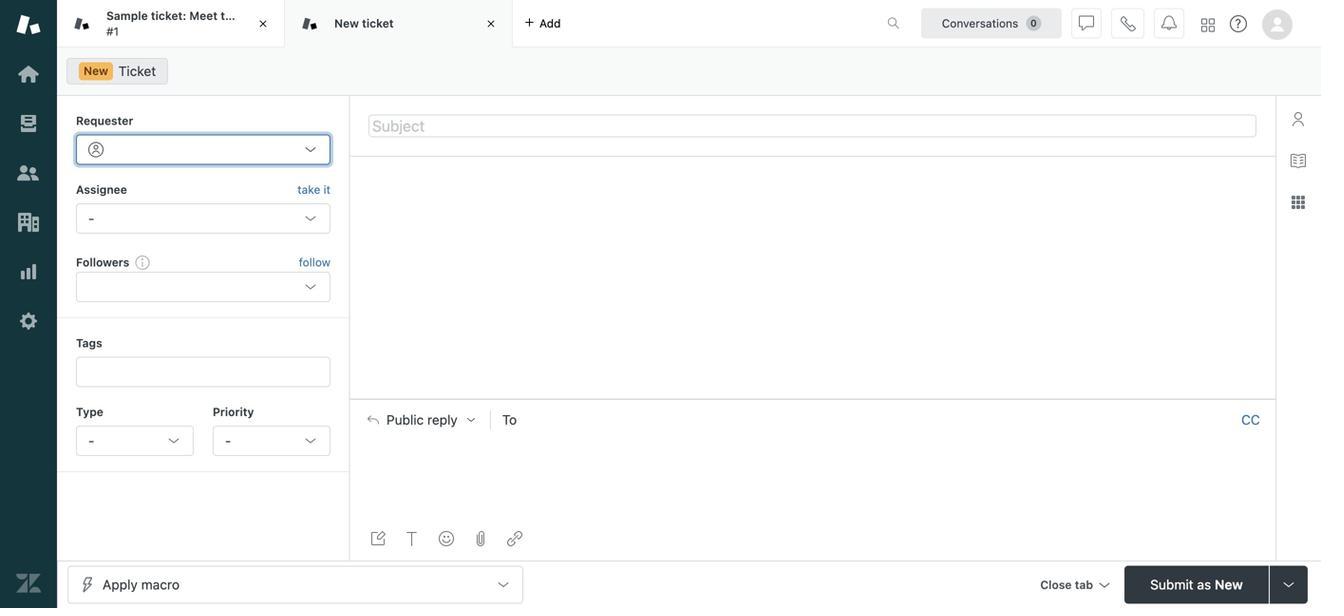 Task type: describe. For each thing, give the bounding box(es) containing it.
new ticket tab
[[285, 0, 513, 48]]

take
[[298, 183, 320, 196]]

cc button
[[1242, 411, 1261, 429]]

assignee
[[76, 183, 127, 196]]

sample
[[106, 9, 148, 22]]

as
[[1198, 577, 1212, 592]]

new for new
[[84, 64, 108, 77]]

sample ticket: meet the ticket #1
[[106, 9, 274, 38]]

reply
[[428, 412, 458, 428]]

apply macro
[[103, 577, 180, 592]]

assignee element
[[76, 203, 331, 234]]

#1
[[106, 25, 119, 38]]

submit as new
[[1151, 577, 1244, 592]]

views image
[[16, 111, 41, 136]]

notifications image
[[1162, 16, 1177, 31]]

conversations
[[942, 17, 1019, 30]]

- for priority
[[225, 433, 231, 448]]

close image for new ticket tab
[[482, 14, 501, 33]]

add attachment image
[[473, 531, 488, 546]]

customers image
[[16, 161, 41, 185]]

draft mode image
[[371, 531, 386, 546]]

take it button
[[298, 180, 331, 199]]

tags element
[[76, 357, 331, 387]]

tab
[[1075, 578, 1094, 591]]

ticket inside tab
[[362, 16, 394, 30]]

public reply button
[[351, 400, 490, 440]]

apply
[[103, 577, 138, 592]]

- inside assignee 'element'
[[88, 210, 94, 226]]

minimize composer image
[[805, 391, 820, 407]]

zendesk products image
[[1202, 19, 1215, 32]]

tags
[[76, 337, 102, 350]]

- for type
[[88, 433, 94, 448]]

knowledge image
[[1291, 153, 1306, 168]]

cc
[[1242, 412, 1261, 428]]

new ticket
[[334, 16, 394, 30]]

close tab
[[1041, 578, 1094, 591]]

get help image
[[1230, 15, 1248, 32]]

type
[[76, 405, 103, 419]]

the
[[221, 9, 239, 22]]

add link (cmd k) image
[[507, 531, 523, 546]]

get started image
[[16, 62, 41, 86]]

button displays agent's chat status as invisible. image
[[1079, 16, 1095, 31]]



Task type: locate. For each thing, give the bounding box(es) containing it.
meet
[[189, 9, 218, 22]]

2 close image from the left
[[482, 14, 501, 33]]

followers
[[76, 255, 129, 269]]

take it
[[298, 183, 331, 196]]

- down priority
[[225, 433, 231, 448]]

reporting image
[[16, 259, 41, 284]]

secondary element
[[57, 52, 1322, 90]]

1 horizontal spatial close image
[[482, 14, 501, 33]]

customer context image
[[1291, 111, 1306, 126]]

requester element
[[76, 134, 331, 165]]

- button for priority
[[213, 426, 331, 456]]

it
[[324, 183, 331, 196]]

1 close image from the left
[[254, 14, 273, 33]]

add button
[[513, 0, 572, 47]]

requester
[[76, 114, 133, 127]]

submit
[[1151, 577, 1194, 592]]

tabs tab list
[[57, 0, 867, 48]]

0 horizontal spatial ticket
[[242, 9, 274, 22]]

add
[[540, 17, 561, 30]]

1 horizontal spatial ticket
[[362, 16, 394, 30]]

ticket inside sample ticket: meet the ticket #1
[[242, 9, 274, 22]]

ticket:
[[151, 9, 186, 22]]

1 horizontal spatial - button
[[213, 426, 331, 456]]

zendesk image
[[16, 571, 41, 596]]

new inside tab
[[334, 16, 359, 30]]

- button down priority
[[213, 426, 331, 456]]

close image right the
[[254, 14, 273, 33]]

format text image
[[405, 531, 420, 546]]

conversations button
[[922, 8, 1062, 38]]

admin image
[[16, 309, 41, 333]]

tab
[[57, 0, 285, 48]]

close image for tab containing sample ticket: meet the ticket
[[254, 14, 273, 33]]

close
[[1041, 578, 1072, 591]]

close image inside tab
[[254, 14, 273, 33]]

Subject field
[[369, 114, 1257, 137]]

follow button
[[299, 254, 331, 271]]

info on adding followers image
[[135, 255, 150, 270]]

1 vertical spatial new
[[84, 64, 108, 77]]

- button down the type
[[76, 426, 194, 456]]

-
[[88, 210, 94, 226], [88, 433, 94, 448], [225, 433, 231, 448]]

new inside the secondary element
[[84, 64, 108, 77]]

ticket
[[119, 63, 156, 79]]

close image
[[254, 14, 273, 33], [482, 14, 501, 33]]

1 horizontal spatial new
[[334, 16, 359, 30]]

priority
[[213, 405, 254, 419]]

displays possible ticket submission types image
[[1282, 577, 1297, 592]]

0 vertical spatial new
[[334, 16, 359, 30]]

new for new ticket
[[334, 16, 359, 30]]

close tab button
[[1032, 566, 1117, 607]]

public
[[387, 412, 424, 428]]

close image left add dropdown button
[[482, 14, 501, 33]]

organizations image
[[16, 210, 41, 235]]

- down assignee
[[88, 210, 94, 226]]

2 vertical spatial new
[[1215, 577, 1244, 592]]

zendesk support image
[[16, 12, 41, 37]]

2 horizontal spatial new
[[1215, 577, 1244, 592]]

- down the type
[[88, 433, 94, 448]]

- button
[[76, 426, 194, 456], [213, 426, 331, 456]]

0 horizontal spatial new
[[84, 64, 108, 77]]

insert emojis image
[[439, 531, 454, 546]]

tab containing sample ticket: meet the ticket
[[57, 0, 285, 48]]

public reply
[[387, 412, 458, 428]]

main element
[[0, 0, 57, 608]]

0 horizontal spatial - button
[[76, 426, 194, 456]]

close image inside new ticket tab
[[482, 14, 501, 33]]

to
[[502, 412, 517, 428]]

new
[[334, 16, 359, 30], [84, 64, 108, 77], [1215, 577, 1244, 592]]

ticket
[[242, 9, 274, 22], [362, 16, 394, 30]]

macro
[[141, 577, 180, 592]]

0 horizontal spatial close image
[[254, 14, 273, 33]]

apps image
[[1291, 195, 1306, 210]]

1 - button from the left
[[76, 426, 194, 456]]

followers element
[[76, 272, 331, 302]]

follow
[[299, 256, 331, 269]]

- button for type
[[76, 426, 194, 456]]

2 - button from the left
[[213, 426, 331, 456]]



Task type: vqa. For each thing, say whether or not it's contained in the screenshot.
Type -
yes



